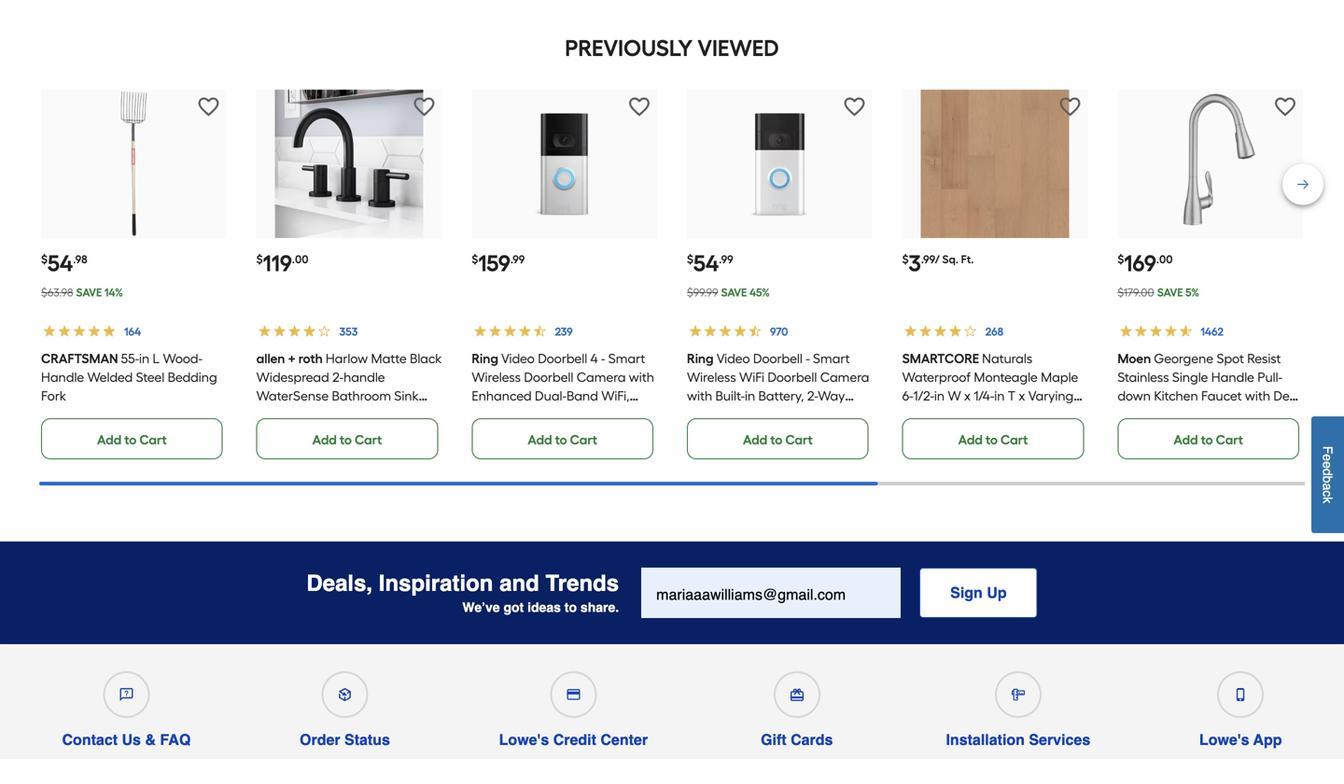 Task type: describe. For each thing, give the bounding box(es) containing it.
2 54 list item from the left
[[687, 89, 873, 459]]

wifi,
[[602, 388, 630, 404]]

c
[[1321, 490, 1336, 497]]

ring for video doorbell - smart wireless wifi doorbell camera with built-in battery, 2-way talk, night vision, satin nickel
[[687, 351, 714, 367]]

2- inside harlow matte black widespread 2-handle watersense bathroom sink faucet with drain
[[333, 369, 344, 385]]

sign up
[[951, 584, 1007, 601]]

add to cart for handle
[[1174, 432, 1244, 448]]

with inside "georgene spot resist stainless single handle pull- down kitchen faucet with deck plate"
[[1246, 388, 1271, 404]]

deals,
[[307, 571, 373, 596]]

$ 119 .00
[[257, 250, 309, 277]]

ideas
[[528, 600, 561, 615]]

faucet for pull-
[[1202, 388, 1243, 404]]

wireless inside the video doorbell 4 - smart wireless doorbell camera with enhanced dual-band wifi, extended battery, color video previews
[[472, 369, 521, 385]]

nickel
[[827, 407, 862, 423]]

add to cart for handle
[[313, 432, 382, 448]]

2 waterproof from the top
[[903, 425, 971, 441]]

add for wifi
[[743, 432, 768, 448]]

dimensions image
[[1012, 688, 1025, 701]]

lowe's for lowe's app
[[1200, 731, 1250, 748]]

handle inside '55-in l wood- handle welded steel bedding fork'
[[41, 369, 84, 385]]

sink
[[394, 388, 419, 404]]

smart inside the video doorbell 4 - smart wireless doorbell camera with enhanced dual-band wifi, extended battery, color video previews
[[609, 351, 645, 367]]

5%
[[1186, 286, 1200, 299]]

hardwood
[[903, 444, 966, 460]]

plate
[[1118, 407, 1148, 423]]

.00 for 169
[[1157, 253, 1173, 266]]

4
[[591, 351, 598, 367]]

to for 1/2-
[[986, 432, 998, 448]]

w
[[948, 388, 962, 404]]

add to cart for welded
[[97, 432, 167, 448]]

services
[[1029, 731, 1091, 748]]

bathroom
[[332, 388, 391, 404]]

center
[[601, 731, 648, 748]]

camera for -
[[577, 369, 626, 385]]

smartcore naturals waterproof monteagle maple 6-1/2-in w x 1/4-in t x varying length smooth/traditional waterproof engineered hardwood flooring (21.79-sq ft) image
[[921, 90, 1070, 238]]

video for wifi
[[717, 351, 750, 367]]

(21.79-
[[1019, 444, 1055, 460]]

watersense
[[257, 388, 329, 404]]

previously
[[565, 35, 693, 62]]

inspiration
[[379, 571, 494, 596]]

1/4-
[[974, 388, 995, 404]]

craftsman 55-in l wood-handle welded steel bedding fork image
[[60, 90, 208, 238]]

k
[[1321, 497, 1336, 503]]

add for welded
[[97, 432, 122, 448]]

customer care image
[[120, 688, 133, 701]]

battery, inside the video doorbell 4 - smart wireless doorbell camera with enhanced dual-band wifi, extended battery, color video previews
[[531, 407, 577, 423]]

.98
[[73, 253, 87, 266]]

1 x from the left
[[965, 388, 971, 404]]

previously viewed
[[565, 35, 780, 62]]

f
[[1321, 446, 1336, 454]]

gift cards link
[[757, 664, 837, 748]]

add to cart link for wifi
[[687, 418, 869, 459]]

$179.00
[[1118, 286, 1155, 299]]

heart outline image for $ 54 .99
[[845, 97, 865, 117]]

add for 1/2-
[[959, 432, 983, 448]]

faq
[[160, 731, 191, 748]]

cart for 1/2-
[[1001, 432, 1028, 448]]

1/2-
[[914, 388, 935, 404]]

up
[[987, 584, 1007, 601]]

.99 for 159
[[511, 253, 525, 266]]

matte
[[371, 351, 407, 367]]

camera for smart
[[821, 369, 870, 385]]

55-in l wood- handle welded steel bedding fork
[[41, 351, 217, 404]]

with inside harlow matte black widespread 2-handle watersense bathroom sink faucet with drain
[[300, 407, 326, 423]]

enhanced
[[472, 388, 532, 404]]

$179.00 save 5%
[[1118, 286, 1200, 299]]

flooring
[[969, 444, 1016, 460]]

6-
[[903, 388, 914, 404]]

smooth/traditional
[[948, 407, 1063, 423]]

f e e d b a c k
[[1321, 446, 1336, 503]]

varying
[[1029, 388, 1074, 404]]

cards
[[791, 731, 833, 748]]

spot
[[1217, 351, 1245, 367]]

video doorbell - smart wireless wifi doorbell camera with built-in battery, 2-way talk, night vision, satin nickel
[[687, 351, 870, 423]]

heart outline image for $ 54 .98
[[199, 97, 219, 117]]

got
[[504, 600, 524, 615]]

$ for $ 54 .99
[[687, 253, 694, 266]]

mobile image
[[1235, 688, 1248, 701]]

contact us & faq link
[[62, 664, 191, 748]]

naturals waterproof monteagle maple 6-1/2-in w x 1/4-in t x varying length smooth/traditional waterproof engineered hardwood flooring (21.79-sq ft)
[[903, 351, 1085, 460]]

welded
[[87, 369, 133, 385]]

credit
[[553, 731, 597, 748]]

$ 159 .99
[[472, 250, 525, 277]]

ft)
[[1072, 444, 1085, 460]]

status
[[345, 731, 390, 748]]

in inside '55-in l wood- handle welded steel bedding fork'
[[139, 351, 150, 367]]

to for handle
[[1202, 432, 1214, 448]]

viewed
[[698, 35, 780, 62]]

down
[[1118, 388, 1151, 404]]

doorbell right "wifi" at the right of page
[[768, 369, 817, 385]]

save for $ 54 .99
[[722, 286, 747, 299]]

order status link
[[300, 664, 390, 748]]

lowe's for lowe's credit center
[[499, 731, 549, 748]]

$ for $ 159 .99
[[472, 253, 478, 266]]

allen + roth harlow matte black widespread 2-handle watersense bathroom sink faucet with drain image
[[275, 90, 423, 238]]

installation services link
[[946, 664, 1091, 748]]

$63.98 save 14%
[[41, 286, 123, 299]]

way
[[818, 388, 845, 404]]

ring video doorbell - smart wireless wifi doorbell camera with built-in battery, 2-way talk, night vision, satin nickel image
[[706, 90, 854, 238]]

1 54 list item from the left
[[41, 89, 227, 459]]

169
[[1125, 250, 1157, 277]]

add to cart link for welded
[[41, 418, 223, 459]]

ft.
[[962, 253, 974, 266]]

119
[[263, 250, 292, 277]]

14%
[[104, 286, 123, 299]]

cart for handle
[[355, 432, 382, 448]]

allen + roth
[[257, 351, 323, 367]]

in inside video doorbell - smart wireless wifi doorbell camera with built-in battery, 2-way talk, night vision, satin nickel
[[745, 388, 756, 404]]

2- inside video doorbell - smart wireless wifi doorbell camera with built-in battery, 2-way talk, night vision, satin nickel
[[808, 388, 818, 404]]

faucet for watersense
[[257, 407, 297, 423]]

heart outline image for 119
[[414, 97, 435, 117]]

sq
[[1055, 444, 1069, 460]]

order status
[[300, 731, 390, 748]]

2 e from the top
[[1321, 461, 1336, 469]]

with inside video doorbell - smart wireless wifi doorbell camera with built-in battery, 2-way talk, night vision, satin nickel
[[687, 388, 713, 404]]

sq.
[[943, 253, 959, 266]]

t
[[1008, 388, 1016, 404]]

$ for $ 169 .00
[[1118, 253, 1125, 266]]



Task type: vqa. For each thing, say whether or not it's contained in the screenshot.


Task type: locate. For each thing, give the bounding box(es) containing it.
installation services
[[946, 731, 1091, 748]]

add to cart inside 159 'list item'
[[528, 432, 598, 448]]

video doorbell 4 - smart wireless doorbell camera with enhanced dual-band wifi, extended battery, color video previews
[[472, 351, 655, 441]]

a
[[1321, 483, 1336, 490]]

5 add to cart from the left
[[959, 432, 1028, 448]]

3 save from the left
[[1158, 286, 1184, 299]]

54 up $99.99
[[694, 250, 719, 277]]

georgene
[[1155, 351, 1214, 367]]

video up "wifi" at the right of page
[[717, 351, 750, 367]]

1 handle from the left
[[41, 369, 84, 385]]

0 horizontal spatial handle
[[41, 369, 84, 385]]

lowe's credit center link
[[499, 664, 648, 748]]

waterproof up hardwood
[[903, 425, 971, 441]]

5 add to cart link from the left
[[903, 418, 1085, 459]]

with down watersense
[[300, 407, 326, 423]]

cart for handle
[[1217, 432, 1244, 448]]

sign up form
[[642, 568, 1038, 618]]

1 lowe's from the left
[[499, 731, 549, 748]]

steel
[[136, 369, 165, 385]]

6 add to cart from the left
[[1174, 432, 1244, 448]]

add inside 159 'list item'
[[528, 432, 552, 448]]

heart outline image
[[199, 97, 219, 117], [845, 97, 865, 117], [1060, 97, 1081, 117], [1276, 97, 1296, 117]]

to inside 169 list item
[[1202, 432, 1214, 448]]

+
[[288, 351, 296, 367]]

doorbell
[[538, 351, 588, 367], [754, 351, 803, 367], [524, 369, 574, 385], [768, 369, 817, 385]]

ring
[[472, 351, 499, 367], [687, 351, 714, 367]]

night
[[717, 407, 749, 423]]

3 list item
[[903, 89, 1088, 460]]

1 horizontal spatial save
[[722, 286, 747, 299]]

add down smooth/traditional
[[959, 432, 983, 448]]

handle inside "georgene spot resist stainless single handle pull- down kitchen faucet with deck plate"
[[1212, 369, 1255, 385]]

ring up talk,
[[687, 351, 714, 367]]

to
[[124, 432, 137, 448], [340, 432, 352, 448], [555, 432, 567, 448], [771, 432, 783, 448], [986, 432, 998, 448], [1202, 432, 1214, 448], [565, 600, 577, 615]]

1 horizontal spatial x
[[1019, 388, 1026, 404]]

video for wireless
[[502, 351, 535, 367]]

add to cart inside 169 list item
[[1174, 432, 1244, 448]]

add to cart down vision,
[[743, 432, 813, 448]]

55-
[[121, 351, 139, 367]]

cart down color
[[570, 432, 598, 448]]

5 cart from the left
[[1001, 432, 1028, 448]]

2 heart outline image from the left
[[629, 97, 650, 117]]

in down "wifi" at the right of page
[[745, 388, 756, 404]]

0 horizontal spatial 54
[[48, 250, 73, 277]]

1 camera from the left
[[577, 369, 626, 385]]

heart outline image for 159
[[629, 97, 650, 117]]

1 add to cart link from the left
[[41, 418, 223, 459]]

159 list item
[[472, 89, 657, 459]]

in
[[139, 351, 150, 367], [745, 388, 756, 404], [935, 388, 945, 404], [995, 388, 1005, 404]]

1 cart from the left
[[139, 432, 167, 448]]

add for handle
[[313, 432, 337, 448]]

1 horizontal spatial .99
[[719, 253, 734, 266]]

app
[[1254, 731, 1283, 748]]

$ inside the '$ 54 .98'
[[41, 253, 48, 266]]

cart inside 159 'list item'
[[570, 432, 598, 448]]

add to cart link down 'kitchen'
[[1118, 418, 1300, 459]]

l
[[153, 351, 160, 367]]

add to cart down drain
[[313, 432, 382, 448]]

save
[[76, 286, 102, 299], [722, 286, 747, 299], [1158, 286, 1184, 299]]

built-
[[716, 388, 745, 404]]

cart inside 119 list item
[[355, 432, 382, 448]]

$ inside $ 119 .00
[[257, 253, 263, 266]]

smart up "way"
[[813, 351, 850, 367]]

heart outline image inside 119 list item
[[414, 97, 435, 117]]

add to cart down "georgene spot resist stainless single handle pull- down kitchen faucet with deck plate"
[[1174, 432, 1244, 448]]

camera inside the video doorbell 4 - smart wireless doorbell camera with enhanced dual-band wifi, extended battery, color video previews
[[577, 369, 626, 385]]

3 $ from the left
[[472, 253, 478, 266]]

1 vertical spatial waterproof
[[903, 425, 971, 441]]

add to cart for wireless
[[528, 432, 598, 448]]

bedding
[[168, 369, 217, 385]]

$ for $ 54 .98
[[41, 253, 48, 266]]

deck
[[1274, 388, 1304, 404]]

- inside video doorbell - smart wireless wifi doorbell camera with built-in battery, 2-way talk, night vision, satin nickel
[[806, 351, 810, 367]]

faucet
[[1202, 388, 1243, 404], [257, 407, 297, 423]]

cart for wifi
[[786, 432, 813, 448]]

1 add from the left
[[97, 432, 122, 448]]

length
[[903, 407, 945, 423]]

$ inside $ 159 .99
[[472, 253, 478, 266]]

add to cart link inside 159 'list item'
[[472, 418, 654, 459]]

1 vertical spatial faucet
[[257, 407, 297, 423]]

camera down 4
[[577, 369, 626, 385]]

2 cart from the left
[[355, 432, 382, 448]]

2 heart outline image from the left
[[845, 97, 865, 117]]

1 vertical spatial battery,
[[531, 407, 577, 423]]

1 horizontal spatial 54 list item
[[687, 89, 873, 459]]

2 add to cart link from the left
[[257, 418, 438, 459]]

sign
[[951, 584, 983, 601]]

handle up fork
[[41, 369, 84, 385]]

faucet inside "georgene spot resist stainless single handle pull- down kitchen faucet with deck plate"
[[1202, 388, 1243, 404]]

heart outline image inside the 3 list item
[[1060, 97, 1081, 117]]

&
[[145, 731, 156, 748]]

54 list item
[[41, 89, 227, 459], [687, 89, 873, 459]]

cart for wireless
[[570, 432, 598, 448]]

2 add from the left
[[313, 432, 337, 448]]

wood-
[[163, 351, 203, 367]]

4 add to cart from the left
[[743, 432, 813, 448]]

and
[[500, 571, 540, 596]]

add to cart link down dual-
[[472, 418, 654, 459]]

2 .99 from the left
[[719, 253, 734, 266]]

add to cart link inside 119 list item
[[257, 418, 438, 459]]

video down wifi,
[[615, 407, 648, 423]]

1 horizontal spatial 54
[[694, 250, 719, 277]]

.99
[[511, 253, 525, 266], [719, 253, 734, 266]]

0 horizontal spatial save
[[76, 286, 102, 299]]

pickup image
[[338, 688, 352, 701]]

1 waterproof from the top
[[903, 369, 971, 385]]

sign up button
[[920, 568, 1038, 618]]

in left the l
[[139, 351, 150, 367]]

add inside 169 list item
[[1174, 432, 1199, 448]]

widespread
[[257, 369, 329, 385]]

add to cart link for 1/2-
[[903, 418, 1085, 459]]

wifi
[[740, 369, 765, 385]]

2 ring from the left
[[687, 351, 714, 367]]

order
[[300, 731, 340, 748]]

to for welded
[[124, 432, 137, 448]]

5 $ from the left
[[903, 253, 909, 266]]

$ 54 .98
[[41, 250, 87, 277]]

2- down the harlow
[[333, 369, 344, 385]]

1 horizontal spatial wireless
[[687, 369, 737, 385]]

save left 5%
[[1158, 286, 1184, 299]]

0 horizontal spatial .00
[[292, 253, 309, 266]]

1 .99 from the left
[[511, 253, 525, 266]]

heart outline image inside 159 'list item'
[[629, 97, 650, 117]]

add down 'kitchen'
[[1174, 432, 1199, 448]]

1 horizontal spatial battery,
[[759, 388, 805, 404]]

add to cart link down 1/4-
[[903, 418, 1085, 459]]

to inside the 3 list item
[[986, 432, 998, 448]]

1 horizontal spatial smart
[[813, 351, 850, 367]]

save inside 169 list item
[[1158, 286, 1184, 299]]

1 vertical spatial 2-
[[808, 388, 818, 404]]

1 ring from the left
[[472, 351, 499, 367]]

cart
[[139, 432, 167, 448], [355, 432, 382, 448], [570, 432, 598, 448], [786, 432, 813, 448], [1001, 432, 1028, 448], [1217, 432, 1244, 448]]

with up wifi,
[[629, 369, 655, 385]]

2 - from the left
[[806, 351, 810, 367]]

cart down drain
[[355, 432, 382, 448]]

camera inside video doorbell - smart wireless wifi doorbell camera with built-in battery, 2-way talk, night vision, satin nickel
[[821, 369, 870, 385]]

.00
[[292, 253, 309, 266], [1157, 253, 1173, 266]]

battery, down dual-
[[531, 407, 577, 423]]

cart inside 169 list item
[[1217, 432, 1244, 448]]

cart down "georgene spot resist stainless single handle pull- down kitchen faucet with deck plate"
[[1217, 432, 1244, 448]]

add down vision,
[[743, 432, 768, 448]]

camera
[[577, 369, 626, 385], [821, 369, 870, 385]]

$ for $ 3 .99/ sq. ft.
[[903, 253, 909, 266]]

$ for $ 119 .00
[[257, 253, 263, 266]]

1 horizontal spatial 2-
[[808, 388, 818, 404]]

to inside the deals, inspiration and trends we've got ideas to share.
[[565, 600, 577, 615]]

lowe's left app
[[1200, 731, 1250, 748]]

0 horizontal spatial smart
[[609, 351, 645, 367]]

1 save from the left
[[76, 286, 102, 299]]

smart right 4
[[609, 351, 645, 367]]

1 wireless from the left
[[472, 369, 521, 385]]

to inside 159 'list item'
[[555, 432, 567, 448]]

add to cart link down bathroom
[[257, 418, 438, 459]]

add right the previews
[[528, 432, 552, 448]]

drain
[[329, 407, 360, 423]]

6 add to cart link from the left
[[1118, 418, 1300, 459]]

1 .00 from the left
[[292, 253, 309, 266]]

wireless up built-
[[687, 369, 737, 385]]

2 $ from the left
[[257, 253, 263, 266]]

trends
[[546, 571, 619, 596]]

5 add from the left
[[959, 432, 983, 448]]

lowe's left "credit"
[[499, 731, 549, 748]]

3 cart from the left
[[570, 432, 598, 448]]

45%
[[750, 286, 770, 299]]

dual-
[[535, 388, 567, 404]]

0 vertical spatial faucet
[[1202, 388, 1243, 404]]

with down pull-
[[1246, 388, 1271, 404]]

0 vertical spatial battery,
[[759, 388, 805, 404]]

cart down satin
[[786, 432, 813, 448]]

waterproof down smartcore
[[903, 369, 971, 385]]

0 horizontal spatial .99
[[511, 253, 525, 266]]

add to cart link inside the 3 list item
[[903, 418, 1085, 459]]

3 add to cart from the left
[[528, 432, 598, 448]]

maple
[[1041, 369, 1079, 385]]

doorbell up "wifi" at the right of page
[[754, 351, 803, 367]]

cart down smooth/traditional
[[1001, 432, 1028, 448]]

add to cart inside the 3 list item
[[959, 432, 1028, 448]]

moen
[[1118, 351, 1152, 367]]

0 horizontal spatial -
[[601, 351, 606, 367]]

to down dual-
[[555, 432, 567, 448]]

to inside 119 list item
[[340, 432, 352, 448]]

3 heart outline image from the left
[[1060, 97, 1081, 117]]

6 cart from the left
[[1217, 432, 1244, 448]]

add to cart link for wireless
[[472, 418, 654, 459]]

to down '55-in l wood- handle welded steel bedding fork'
[[124, 432, 137, 448]]

georgene spot resist stainless single handle pull- down kitchen faucet with deck plate
[[1118, 351, 1304, 423]]

add to cart link down '55-in l wood- handle welded steel bedding fork'
[[41, 418, 223, 459]]

2 horizontal spatial save
[[1158, 286, 1184, 299]]

1 heart outline image from the left
[[414, 97, 435, 117]]

add to cart inside 119 list item
[[313, 432, 382, 448]]

2 54 from the left
[[694, 250, 719, 277]]

$ inside $ 54 .99
[[687, 253, 694, 266]]

- up satin
[[806, 351, 810, 367]]

.99 for 54
[[719, 253, 734, 266]]

d
[[1321, 469, 1336, 476]]

6 $ from the left
[[1118, 253, 1125, 266]]

.00 inside $ 119 .00
[[292, 253, 309, 266]]

1 horizontal spatial .00
[[1157, 253, 1173, 266]]

.00 for 119
[[292, 253, 309, 266]]

2 camera from the left
[[821, 369, 870, 385]]

x right w on the bottom
[[965, 388, 971, 404]]

159
[[478, 250, 511, 277]]

2 .00 from the left
[[1157, 253, 1173, 266]]

e up the b
[[1321, 461, 1336, 469]]

battery, inside video doorbell - smart wireless wifi doorbell camera with built-in battery, 2-way talk, night vision, satin nickel
[[759, 388, 805, 404]]

cart for welded
[[139, 432, 167, 448]]

0 horizontal spatial wireless
[[472, 369, 521, 385]]

add to cart link for handle
[[257, 418, 438, 459]]

with up talk,
[[687, 388, 713, 404]]

0 horizontal spatial faucet
[[257, 407, 297, 423]]

1 heart outline image from the left
[[199, 97, 219, 117]]

moen georgene spot resist stainless single handle pull-down kitchen faucet with deck plate image
[[1137, 90, 1285, 238]]

$99.99 save 45%
[[687, 286, 770, 299]]

we've
[[463, 600, 500, 615]]

0 horizontal spatial ring
[[472, 351, 499, 367]]

1 horizontal spatial ring
[[687, 351, 714, 367]]

satin
[[793, 407, 824, 423]]

0 horizontal spatial battery,
[[531, 407, 577, 423]]

deals, inspiration and trends we've got ideas to share.
[[307, 571, 619, 615]]

.99 inside $ 54 .99
[[719, 253, 734, 266]]

add to cart for 1/2-
[[959, 432, 1028, 448]]

169 list item
[[1118, 89, 1304, 459]]

lowe's app link
[[1200, 664, 1283, 748]]

cart down steel
[[139, 432, 167, 448]]

1 horizontal spatial heart outline image
[[629, 97, 650, 117]]

allen
[[257, 351, 285, 367]]

handle down spot
[[1212, 369, 1255, 385]]

0 horizontal spatial video
[[502, 351, 535, 367]]

add to cart down smooth/traditional
[[959, 432, 1028, 448]]

ring video doorbell 4 - smart wireless doorbell camera with enhanced dual-band wifi, extended battery, color video previews image
[[490, 90, 639, 238]]

in left t
[[995, 388, 1005, 404]]

Email Address email field
[[642, 568, 901, 618]]

handle
[[344, 369, 385, 385]]

3
[[909, 250, 921, 277]]

with inside the video doorbell 4 - smart wireless doorbell camera with enhanced dual-band wifi, extended battery, color video previews
[[629, 369, 655, 385]]

119 list item
[[257, 89, 442, 459]]

54 up $63.98
[[48, 250, 73, 277]]

to for wireless
[[555, 432, 567, 448]]

1 horizontal spatial video
[[615, 407, 648, 423]]

talk,
[[687, 407, 714, 423]]

e
[[1321, 454, 1336, 461], [1321, 461, 1336, 469]]

2 save from the left
[[722, 286, 747, 299]]

2 add to cart from the left
[[313, 432, 382, 448]]

gift card image
[[791, 688, 804, 701]]

2 handle from the left
[[1212, 369, 1255, 385]]

2 horizontal spatial video
[[717, 351, 750, 367]]

previously viewed heading
[[39, 29, 1306, 67]]

2 lowe's from the left
[[1200, 731, 1250, 748]]

1 smart from the left
[[609, 351, 645, 367]]

stainless
[[1118, 369, 1170, 385]]

1 54 from the left
[[48, 250, 73, 277]]

wireless inside video doorbell - smart wireless wifi doorbell camera with built-in battery, 2-way talk, night vision, satin nickel
[[687, 369, 737, 385]]

1 horizontal spatial lowe's
[[1200, 731, 1250, 748]]

x right t
[[1019, 388, 1026, 404]]

ring for video doorbell 4 - smart wireless doorbell camera with enhanced dual-band wifi, extended battery, color video previews
[[472, 351, 499, 367]]

3 add from the left
[[528, 432, 552, 448]]

monteagle
[[974, 369, 1038, 385]]

0 vertical spatial waterproof
[[903, 369, 971, 385]]

add to cart link inside 169 list item
[[1118, 418, 1300, 459]]

to down "georgene spot resist stainless single handle pull- down kitchen faucet with deck plate"
[[1202, 432, 1214, 448]]

to down drain
[[340, 432, 352, 448]]

3 add to cart link from the left
[[472, 418, 654, 459]]

4 add to cart link from the left
[[687, 418, 869, 459]]

ring inside 159 'list item'
[[472, 351, 499, 367]]

add for handle
[[1174, 432, 1199, 448]]

heart outline image for $ 169 .00
[[1276, 97, 1296, 117]]

doorbell up dual-
[[524, 369, 574, 385]]

save left 45%
[[722, 286, 747, 299]]

wireless up enhanced on the bottom left of page
[[472, 369, 521, 385]]

4 heart outline image from the left
[[1276, 97, 1296, 117]]

1 horizontal spatial camera
[[821, 369, 870, 385]]

to down smooth/traditional
[[986, 432, 998, 448]]

1 - from the left
[[601, 351, 606, 367]]

smartcore
[[903, 351, 980, 367]]

to for handle
[[340, 432, 352, 448]]

contact us & faq
[[62, 731, 191, 748]]

faucet down watersense
[[257, 407, 297, 423]]

battery, up vision,
[[759, 388, 805, 404]]

54 for $ 54 .98
[[48, 250, 73, 277]]

4 cart from the left
[[786, 432, 813, 448]]

0 horizontal spatial heart outline image
[[414, 97, 435, 117]]

- inside the video doorbell 4 - smart wireless doorbell camera with enhanced dual-band wifi, extended battery, color video previews
[[601, 351, 606, 367]]

6 add from the left
[[1174, 432, 1199, 448]]

to down vision,
[[771, 432, 783, 448]]

add to cart link down built-
[[687, 418, 869, 459]]

add to cart down color
[[528, 432, 598, 448]]

add
[[97, 432, 122, 448], [313, 432, 337, 448], [528, 432, 552, 448], [743, 432, 768, 448], [959, 432, 983, 448], [1174, 432, 1199, 448]]

0 horizontal spatial lowe's
[[499, 731, 549, 748]]

credit card image
[[567, 688, 580, 701]]

.00 inside $ 169 .00
[[1157, 253, 1173, 266]]

0 horizontal spatial x
[[965, 388, 971, 404]]

0 vertical spatial 2-
[[333, 369, 344, 385]]

2 x from the left
[[1019, 388, 1026, 404]]

to for wifi
[[771, 432, 783, 448]]

1 horizontal spatial faucet
[[1202, 388, 1243, 404]]

54 for $ 54 .99
[[694, 250, 719, 277]]

0 horizontal spatial camera
[[577, 369, 626, 385]]

in left w on the bottom
[[935, 388, 945, 404]]

1 horizontal spatial -
[[806, 351, 810, 367]]

kitchen
[[1155, 388, 1199, 404]]

add down drain
[[313, 432, 337, 448]]

faucet down single
[[1202, 388, 1243, 404]]

4 $ from the left
[[687, 253, 694, 266]]

0 horizontal spatial 2-
[[333, 369, 344, 385]]

save for $ 169 .00
[[1158, 286, 1184, 299]]

4 add from the left
[[743, 432, 768, 448]]

2-
[[333, 369, 344, 385], [808, 388, 818, 404]]

harlow matte black widespread 2-handle watersense bathroom sink faucet with drain
[[257, 351, 442, 423]]

add down welded
[[97, 432, 122, 448]]

ring up enhanced on the bottom left of page
[[472, 351, 499, 367]]

1 $ from the left
[[41, 253, 48, 266]]

previews
[[472, 425, 523, 441]]

1 horizontal spatial handle
[[1212, 369, 1255, 385]]

lowe's credit center
[[499, 731, 648, 748]]

2- up satin
[[808, 388, 818, 404]]

2 wireless from the left
[[687, 369, 737, 385]]

single
[[1173, 369, 1209, 385]]

faucet inside harlow matte black widespread 2-handle watersense bathroom sink faucet with drain
[[257, 407, 297, 423]]

add inside the 3 list item
[[959, 432, 983, 448]]

video up enhanced on the bottom left of page
[[502, 351, 535, 367]]

add to cart down '55-in l wood- handle welded steel bedding fork'
[[97, 432, 167, 448]]

save for $ 54 .98
[[76, 286, 102, 299]]

gift cards
[[761, 731, 833, 748]]

2 smart from the left
[[813, 351, 850, 367]]

add for wireless
[[528, 432, 552, 448]]

1 add to cart from the left
[[97, 432, 167, 448]]

.99 inside $ 159 .99
[[511, 253, 525, 266]]

1 e from the top
[[1321, 454, 1336, 461]]

- right 4
[[601, 351, 606, 367]]

lowe's inside "link"
[[1200, 731, 1250, 748]]

with
[[629, 369, 655, 385], [687, 388, 713, 404], [1246, 388, 1271, 404], [300, 407, 326, 423]]

e up d
[[1321, 454, 1336, 461]]

resist
[[1248, 351, 1282, 367]]

save left 14%
[[76, 286, 102, 299]]

camera up "way"
[[821, 369, 870, 385]]

add to cart link for handle
[[1118, 418, 1300, 459]]

0 horizontal spatial 54 list item
[[41, 89, 227, 459]]

cart inside the 3 list item
[[1001, 432, 1028, 448]]

$ inside $ 169 .00
[[1118, 253, 1125, 266]]

add inside 119 list item
[[313, 432, 337, 448]]

doorbell left 4
[[538, 351, 588, 367]]

pull-
[[1258, 369, 1283, 385]]

black
[[410, 351, 442, 367]]

smart inside video doorbell - smart wireless wifi doorbell camera with built-in battery, 2-way talk, night vision, satin nickel
[[813, 351, 850, 367]]

heart outline image
[[414, 97, 435, 117], [629, 97, 650, 117]]

wireless
[[472, 369, 521, 385], [687, 369, 737, 385]]

to right "ideas" on the bottom left
[[565, 600, 577, 615]]

$ 169 .00
[[1118, 250, 1173, 277]]

$ inside the $ 3 .99/ sq. ft.
[[903, 253, 909, 266]]

add to cart for wifi
[[743, 432, 813, 448]]

video inside video doorbell - smart wireless wifi doorbell camera with built-in battery, 2-way talk, night vision, satin nickel
[[717, 351, 750, 367]]

54
[[48, 250, 73, 277], [694, 250, 719, 277]]



